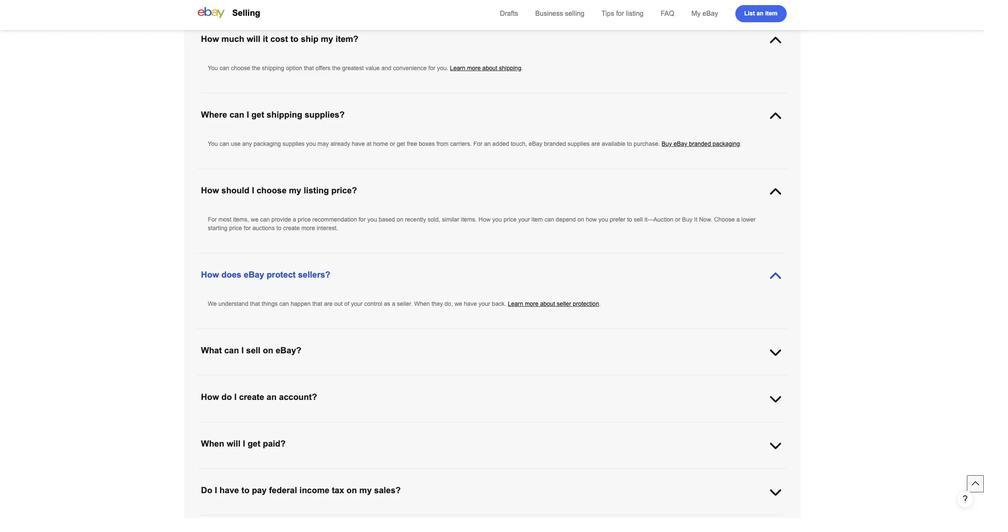 Task type: describe. For each thing, give the bounding box(es) containing it.
ship
[[301, 34, 319, 44]]

what
[[201, 346, 222, 355]]

i for on
[[241, 346, 244, 355]]

1 vertical spatial have
[[464, 301, 477, 307]]

item?
[[336, 34, 359, 44]]

0 vertical spatial more
[[467, 65, 481, 72]]

available
[[602, 140, 626, 147]]

seller
[[557, 301, 571, 307]]

federal
[[269, 486, 297, 495]]

anything,
[[261, 376, 285, 383]]

1 vertical spatial any
[[539, 376, 548, 383]]

your left back.
[[479, 301, 490, 307]]

most
[[219, 216, 232, 223]]

0 horizontal spatial have
[[220, 486, 239, 495]]

help, opens dialogs image
[[961, 495, 970, 504]]

0 vertical spatial buy
[[662, 140, 672, 147]]

2 vertical spatial .
[[599, 301, 601, 307]]

0 horizontal spatial any
[[242, 140, 252, 147]]

get for paid?
[[248, 439, 260, 449]]

should
[[221, 186, 250, 195]]

home
[[373, 140, 388, 147]]

list
[[744, 10, 755, 16]]

recommendation
[[312, 216, 357, 223]]

protection
[[573, 301, 599, 307]]

similar
[[442, 216, 459, 223]]

1 vertical spatial about
[[540, 301, 555, 307]]

how for how much will it cost to ship my item?
[[201, 34, 219, 44]]

you.
[[437, 65, 448, 72]]

0 horizontal spatial an
[[267, 393, 277, 402]]

selling
[[232, 8, 260, 18]]

choose
[[714, 216, 735, 223]]

starting
[[208, 225, 228, 232]]

faq link
[[661, 10, 675, 17]]

free
[[407, 140, 417, 147]]

ebay right purchase.
[[674, 140, 687, 147]]

1 horizontal spatial from
[[416, 376, 428, 383]]

we understand that things can happen that are out of your control as a seller. when they do, we have your back. learn more about seller protection .
[[208, 301, 601, 307]]

business selling
[[535, 10, 585, 17]]

get for shipping
[[251, 110, 264, 119]]

how
[[586, 216, 597, 223]]

option
[[286, 65, 302, 72]]

can up do
[[220, 376, 229, 383]]

on right 'tax'
[[347, 486, 357, 495]]

intellectual
[[602, 376, 630, 383]]

greatest
[[342, 65, 364, 72]]

use
[[231, 140, 241, 147]]

control
[[364, 301, 382, 307]]

sellers?
[[298, 270, 330, 280]]

can right things
[[279, 301, 289, 307]]

they
[[432, 301, 443, 307]]

can down much
[[220, 65, 229, 72]]

do
[[221, 393, 232, 402]]

do
[[201, 486, 212, 495]]

on right infringe
[[594, 376, 600, 383]]

0 horizontal spatial sell
[[231, 376, 240, 383]]

to left pay
[[241, 486, 250, 495]]

things
[[262, 301, 278, 307]]

can left use
[[220, 140, 229, 147]]

auctions
[[253, 225, 275, 232]]

1 vertical spatial create
[[239, 393, 264, 402]]

where
[[201, 110, 227, 119]]

i for paid?
[[243, 439, 245, 449]]

account?
[[279, 393, 317, 402]]

0 vertical spatial choose
[[231, 65, 250, 72]]

to left ship
[[290, 34, 299, 44]]

more inside for most items, we can provide a price recommendation for you based on recently sold, similar items. how you price your item can depend on how you prefer to sell it—auction or buy it now. choose a lower starting price for auctions to create more interest.
[[301, 225, 315, 232]]

of
[[344, 301, 349, 307]]

added
[[493, 140, 509, 147]]

1 horizontal spatial my
[[321, 34, 333, 44]]

2 horizontal spatial an
[[757, 10, 764, 16]]

for left 'you.'
[[428, 65, 435, 72]]

business selling link
[[535, 10, 585, 17]]

1 vertical spatial are
[[324, 301, 333, 307]]

1 horizontal spatial an
[[484, 140, 491, 147]]

buy ebay branded packaging link
[[662, 140, 740, 147]]

0 horizontal spatial we
[[208, 301, 217, 307]]

0 horizontal spatial a
[[293, 216, 296, 223]]

closet.
[[443, 376, 460, 383]]

sell inside for most items, we can provide a price recommendation for you based on recently sold, similar items. how you price your item can depend on how you prefer to sell it—auction or buy it now. choose a lower starting price for auctions to create more interest.
[[634, 216, 643, 223]]

my ebay link
[[692, 10, 718, 17]]

selling
[[565, 10, 585, 17]]

i for shipping
[[247, 110, 249, 119]]

convenience
[[393, 65, 427, 72]]

income
[[300, 486, 330, 495]]

0 horizontal spatial from
[[287, 376, 299, 383]]

1 horizontal spatial are
[[592, 140, 600, 147]]

or inside for most items, we can provide a price recommendation for you based on recently sold, similar items. how you price your item can depend on how you prefer to sell it—auction or buy it now. choose a lower starting price for auctions to create more interest.
[[675, 216, 681, 223]]

learn more about seller protection link
[[508, 301, 599, 307]]

1 horizontal spatial sell
[[246, 346, 261, 355]]

do i have to pay federal income tax on my sales?
[[201, 486, 401, 495]]

your left closet.
[[430, 376, 441, 383]]

2 packaging from the left
[[713, 140, 740, 147]]

to left used
[[350, 376, 355, 383]]

unused
[[379, 376, 398, 383]]

interest.
[[317, 225, 338, 232]]

what can i sell on ebay?
[[201, 346, 301, 355]]

3 you from the top
[[208, 376, 218, 383]]

0 vertical spatial .
[[521, 65, 523, 72]]

you left may
[[306, 140, 316, 147]]

how should i choose my listing price?
[[201, 186, 357, 195]]

depend
[[556, 216, 576, 223]]

your inside for most items, we can provide a price recommendation for you based on recently sold, similar items. how you price your item can depend on how you prefer to sell it—auction or buy it now. choose a lower starting price for auctions to create more interest.
[[518, 216, 530, 223]]

how does ebay protect sellers?
[[201, 270, 330, 280]]

ebay?
[[276, 346, 301, 355]]

seller.
[[397, 301, 413, 307]]

my ebay
[[692, 10, 718, 17]]

you right items.
[[492, 216, 502, 223]]

protect
[[267, 270, 296, 280]]

goods
[[332, 376, 349, 383]]

carriers.
[[450, 140, 472, 147]]

purchase.
[[634, 140, 660, 147]]

pay
[[252, 486, 267, 495]]

provide
[[271, 216, 291, 223]]

can right where
[[230, 110, 244, 119]]

do,
[[445, 301, 453, 307]]

items,
[[233, 216, 249, 223]]

0 horizontal spatial learn
[[450, 65, 465, 72]]

infringe
[[572, 376, 592, 383]]

you can use any packaging supplies you may already have at home or get free boxes from carriers. for an added touch, ebay branded supplies are available to purchase. buy ebay branded packaging .
[[208, 140, 742, 147]]

drafts link
[[500, 10, 518, 17]]



Task type: vqa. For each thing, say whether or not it's contained in the screenshot.
the the within the Get the help you need from our automated assistant, or contact an agent.
no



Task type: locate. For each thing, give the bounding box(es) containing it.
we inside for most items, we can provide a price recommendation for you based on recently sold, similar items. how you price your item can depend on how you prefer to sell it—auction or buy it now. choose a lower starting price for auctions to create more interest.
[[251, 216, 259, 223]]

you for how
[[208, 65, 218, 72]]

from left closet.
[[416, 376, 428, 383]]

0 horizontal spatial create
[[239, 393, 264, 402]]

1 horizontal spatial .
[[599, 301, 601, 307]]

for
[[474, 140, 483, 147], [208, 216, 217, 223]]

are left available
[[592, 140, 600, 147]]

my
[[692, 10, 701, 17]]

1 vertical spatial sell
[[246, 346, 261, 355]]

1 vertical spatial you
[[208, 140, 218, 147]]

or
[[390, 140, 395, 147], [675, 216, 681, 223], [372, 376, 377, 383], [565, 376, 571, 383]]

to right prefer
[[627, 216, 632, 223]]

1 horizontal spatial create
[[283, 225, 300, 232]]

2 horizontal spatial more
[[525, 301, 539, 307]]

price right provide
[[298, 216, 311, 223]]

0 horizontal spatial buy
[[662, 140, 672, 147]]

0 vertical spatial we
[[251, 216, 259, 223]]

prefer
[[610, 216, 626, 223]]

are
[[592, 140, 600, 147], [324, 301, 333, 307]]

1 items from the left
[[400, 376, 414, 383]]

on left ebay?
[[263, 346, 273, 355]]

0 horizontal spatial more
[[301, 225, 315, 232]]

a right provide
[[293, 216, 296, 223]]

we right do, in the left of the page
[[455, 301, 462, 307]]

0 horizontal spatial .
[[521, 65, 523, 72]]

sell up "almost"
[[246, 346, 261, 355]]

1 horizontal spatial items
[[492, 376, 506, 383]]

out
[[334, 301, 343, 307]]

price?
[[331, 186, 357, 195]]

more left interest.
[[301, 225, 315, 232]]

0 horizontal spatial for
[[208, 216, 217, 223]]

ebay right my at the top right of the page
[[703, 10, 718, 17]]

choose down much
[[231, 65, 250, 72]]

2 horizontal spatial from
[[437, 140, 449, 147]]

an right list
[[757, 10, 764, 16]]

0 horizontal spatial packaging
[[254, 140, 281, 147]]

how for how should i choose my listing price?
[[201, 186, 219, 195]]

have left at
[[352, 140, 365, 147]]

buy right purchase.
[[662, 140, 672, 147]]

property.
[[632, 376, 655, 383]]

your right of
[[351, 301, 363, 307]]

items.
[[461, 216, 477, 223]]

how for how do i create an account?
[[201, 393, 219, 402]]

you right how
[[599, 216, 608, 223]]

value
[[366, 65, 380, 72]]

price right items.
[[504, 216, 517, 223]]

0 vertical spatial learn
[[450, 65, 465, 72]]

1 vertical spatial buy
[[682, 216, 693, 223]]

2 vertical spatial sell
[[231, 376, 240, 383]]

learn more about shipping link
[[450, 65, 521, 72]]

0 horizontal spatial item
[[532, 216, 543, 223]]

1 vertical spatial .
[[740, 140, 742, 147]]

list an item
[[744, 10, 778, 16]]

0 vertical spatial will
[[247, 34, 261, 44]]

1 vertical spatial for
[[208, 216, 217, 223]]

that
[[304, 65, 314, 72], [250, 301, 260, 307], [312, 301, 322, 307], [508, 376, 518, 383]]

i for an
[[234, 393, 237, 402]]

item left depend
[[532, 216, 543, 223]]

1 supplies from the left
[[283, 140, 305, 147]]

on left how
[[578, 216, 584, 223]]

any right use
[[242, 140, 252, 147]]

it—auction
[[645, 216, 674, 223]]

may
[[318, 140, 329, 147]]

1 horizontal spatial more
[[467, 65, 481, 72]]

tips for listing
[[602, 10, 644, 17]]

tips for listing link
[[602, 10, 644, 17]]

for inside for most items, we can provide a price recommendation for you based on recently sold, similar items. how you price your item can depend on how you prefer to sell it—auction or buy it now. choose a lower starting price for auctions to create more interest.
[[208, 216, 217, 223]]

buy left the it on the right
[[682, 216, 693, 223]]

create
[[283, 225, 300, 232], [239, 393, 264, 402]]

1 vertical spatial an
[[484, 140, 491, 147]]

2 the from the left
[[332, 65, 341, 72]]

it
[[694, 216, 698, 223]]

item inside for most items, we can provide a price recommendation for you based on recently sold, similar items. how you price your item can depend on how you prefer to sell it—auction or buy it now. choose a lower starting price for auctions to create more interest.
[[532, 216, 543, 223]]

violate
[[520, 376, 537, 383]]

happen
[[291, 301, 311, 307]]

that left offers
[[304, 65, 314, 72]]

0 vertical spatial about
[[482, 65, 497, 72]]

any left laws,
[[539, 376, 548, 383]]

a right as
[[392, 301, 395, 307]]

0 vertical spatial for
[[474, 140, 483, 147]]

1 horizontal spatial a
[[392, 301, 395, 307]]

1 packaging from the left
[[254, 140, 281, 147]]

1 horizontal spatial supplies
[[568, 140, 590, 147]]

we
[[251, 216, 259, 223], [455, 301, 462, 307]]

more left seller
[[525, 301, 539, 307]]

item right list
[[765, 10, 778, 16]]

0 vertical spatial when
[[414, 301, 430, 307]]

we
[[208, 301, 217, 307], [462, 376, 471, 383]]

already
[[331, 140, 350, 147]]

the
[[252, 65, 260, 72], [332, 65, 341, 72]]

0 vertical spatial my
[[321, 34, 333, 44]]

for down items,
[[244, 225, 251, 232]]

any
[[242, 140, 252, 147], [539, 376, 548, 383]]

for up starting
[[208, 216, 217, 223]]

1 vertical spatial we
[[462, 376, 471, 383]]

an down the anything,
[[267, 393, 277, 402]]

create down provide
[[283, 225, 300, 232]]

are left out
[[324, 301, 333, 307]]

more
[[467, 65, 481, 72], [301, 225, 315, 232], [525, 301, 539, 307]]

to down provide
[[277, 225, 282, 232]]

supplies left may
[[283, 140, 305, 147]]

have right do, in the left of the page
[[464, 301, 477, 307]]

learn right back.
[[508, 301, 523, 307]]

buy
[[662, 140, 672, 147], [682, 216, 693, 223]]

price
[[298, 216, 311, 223], [504, 216, 517, 223], [229, 225, 242, 232]]

2 horizontal spatial have
[[464, 301, 477, 307]]

on right based
[[397, 216, 403, 223]]

1 vertical spatial will
[[227, 439, 241, 449]]

supplies left available
[[568, 140, 590, 147]]

how do i create an account?
[[201, 393, 317, 402]]

0 vertical spatial get
[[251, 110, 264, 119]]

0 horizontal spatial items
[[400, 376, 414, 383]]

we left understand
[[208, 301, 217, 307]]

for
[[616, 10, 624, 17], [428, 65, 435, 72], [359, 216, 366, 223], [244, 225, 251, 232]]

1 horizontal spatial price
[[298, 216, 311, 223]]

1 horizontal spatial buy
[[682, 216, 693, 223]]

you for where
[[208, 140, 218, 147]]

items
[[400, 376, 414, 383], [492, 376, 506, 383]]

from up the account?
[[287, 376, 299, 383]]

sell left "almost"
[[231, 376, 240, 383]]

my left sales?
[[359, 486, 372, 495]]

your
[[518, 216, 530, 223], [351, 301, 363, 307], [479, 301, 490, 307], [430, 376, 441, 383]]

more right 'you.'
[[467, 65, 481, 72]]

back.
[[492, 301, 506, 307]]

from
[[437, 140, 449, 147], [287, 376, 299, 383], [416, 376, 428, 383]]

branded
[[544, 140, 566, 147], [689, 140, 711, 147]]

can up "auctions"
[[260, 216, 270, 223]]

1 horizontal spatial we
[[462, 376, 471, 383]]

0 horizontal spatial price
[[229, 225, 242, 232]]

at
[[367, 140, 372, 147]]

1 vertical spatial listing
[[304, 186, 329, 195]]

from right boxes
[[437, 140, 449, 147]]

1 horizontal spatial have
[[352, 140, 365, 147]]

2 supplies from the left
[[568, 140, 590, 147]]

how left the should on the left top of the page
[[201, 186, 219, 195]]

that left things
[[250, 301, 260, 307]]

1 vertical spatial get
[[397, 140, 405, 147]]

my right ship
[[321, 34, 333, 44]]

how left do
[[201, 393, 219, 402]]

1 horizontal spatial the
[[332, 65, 341, 72]]

0 horizontal spatial branded
[[544, 140, 566, 147]]

you
[[306, 140, 316, 147], [367, 216, 377, 223], [492, 216, 502, 223], [599, 216, 608, 223]]

we right closet.
[[462, 376, 471, 383]]

0 vertical spatial create
[[283, 225, 300, 232]]

2 vertical spatial have
[[220, 486, 239, 495]]

how
[[201, 34, 219, 44], [201, 186, 219, 195], [479, 216, 491, 223], [201, 270, 219, 280], [201, 393, 219, 402]]

for right 'carriers.'
[[474, 140, 483, 147]]

how right items.
[[479, 216, 491, 223]]

how for how does ebay protect sellers?
[[201, 270, 219, 280]]

touch,
[[511, 140, 527, 147]]

for left based
[[359, 216, 366, 223]]

choose
[[231, 65, 250, 72], [257, 186, 287, 195]]

faq
[[661, 10, 675, 17]]

or right laws,
[[565, 376, 571, 383]]

0 horizontal spatial listing
[[304, 186, 329, 195]]

1 horizontal spatial learn
[[508, 301, 523, 307]]

0 vertical spatial an
[[757, 10, 764, 16]]

1 horizontal spatial choose
[[257, 186, 287, 195]]

0 horizontal spatial my
[[289, 186, 301, 195]]

recently
[[405, 216, 426, 223]]

2 vertical spatial more
[[525, 301, 539, 307]]

we up "auctions"
[[251, 216, 259, 223]]

sell left it—auction
[[634, 216, 643, 223]]

a left lower
[[737, 216, 740, 223]]

listing right tips
[[626, 10, 644, 17]]

tax
[[332, 486, 344, 495]]

0 horizontal spatial when
[[201, 439, 224, 449]]

2 horizontal spatial price
[[504, 216, 517, 223]]

about
[[482, 65, 497, 72], [540, 301, 555, 307]]

homemade
[[301, 376, 331, 383]]

1 horizontal spatial when
[[414, 301, 430, 307]]

2 vertical spatial an
[[267, 393, 277, 402]]

restrict
[[472, 376, 490, 383]]

1 horizontal spatial item
[[765, 10, 778, 16]]

0 vertical spatial are
[[592, 140, 600, 147]]

0 vertical spatial have
[[352, 140, 365, 147]]

1 horizontal spatial any
[[539, 376, 548, 383]]

1 the from the left
[[252, 65, 260, 72]]

the right offers
[[332, 65, 341, 72]]

does
[[221, 270, 241, 280]]

listing left the price?
[[304, 186, 329, 195]]

2 branded from the left
[[689, 140, 711, 147]]

supplies
[[283, 140, 305, 147], [568, 140, 590, 147]]

0 vertical spatial sell
[[634, 216, 643, 223]]

items right unused
[[400, 376, 414, 383]]

how left does
[[201, 270, 219, 280]]

0 horizontal spatial choose
[[231, 65, 250, 72]]

your left depend
[[518, 216, 530, 223]]

my
[[321, 34, 333, 44], [289, 186, 301, 195], [359, 486, 372, 495]]

create down "almost"
[[239, 393, 264, 402]]

0 vertical spatial we
[[208, 301, 217, 307]]

or right used
[[372, 376, 377, 383]]

ebay right the "touch,"
[[529, 140, 543, 147]]

items right restrict
[[492, 376, 506, 383]]

0 horizontal spatial will
[[227, 439, 241, 449]]

it
[[263, 34, 268, 44]]

2 vertical spatial my
[[359, 486, 372, 495]]

2 horizontal spatial .
[[740, 140, 742, 147]]

item inside list an item link
[[765, 10, 778, 16]]

when will i get paid?
[[201, 439, 286, 449]]

0 vertical spatial item
[[765, 10, 778, 16]]

0 horizontal spatial about
[[482, 65, 497, 72]]

1 vertical spatial item
[[532, 216, 543, 223]]

packaging
[[254, 140, 281, 147], [713, 140, 740, 147]]

you can sell almost anything, from homemade goods to used or unused items from your closet. we restrict items that violate any laws, or infringe on intellectual property.
[[208, 376, 655, 383]]

buy inside for most items, we can provide a price recommendation for you based on recently sold, similar items. how you price your item can depend on how you prefer to sell it—auction or buy it now. choose a lower starting price for auctions to create more interest.
[[682, 216, 693, 223]]

0 horizontal spatial are
[[324, 301, 333, 307]]

1 you from the top
[[208, 65, 218, 72]]

ebay
[[703, 10, 718, 17], [529, 140, 543, 147], [674, 140, 687, 147], [244, 270, 264, 280]]

supplies?
[[305, 110, 345, 119]]

have
[[352, 140, 365, 147], [464, 301, 477, 307], [220, 486, 239, 495]]

2 items from the left
[[492, 376, 506, 383]]

1 horizontal spatial for
[[474, 140, 483, 147]]

almost
[[242, 376, 259, 383]]

you left based
[[367, 216, 377, 223]]

can right what at the left bottom
[[224, 346, 239, 355]]

learn right 'you.'
[[450, 65, 465, 72]]

or right home
[[390, 140, 395, 147]]

0 vertical spatial you
[[208, 65, 218, 72]]

2 horizontal spatial a
[[737, 216, 740, 223]]

shipping for supplies?
[[267, 110, 302, 119]]

for right tips
[[616, 10, 624, 17]]

2 horizontal spatial my
[[359, 486, 372, 495]]

tips
[[602, 10, 614, 17]]

that right 'happen'
[[312, 301, 322, 307]]

to right available
[[627, 140, 632, 147]]

2 horizontal spatial sell
[[634, 216, 643, 223]]

an left the added
[[484, 140, 491, 147]]

2 vertical spatial get
[[248, 439, 260, 449]]

much
[[221, 34, 244, 44]]

how inside for most items, we can provide a price recommendation for you based on recently sold, similar items. how you price your item can depend on how you prefer to sell it—auction or buy it now. choose a lower starting price for auctions to create more interest.
[[479, 216, 491, 223]]

list an item link
[[735, 5, 787, 22]]

an
[[757, 10, 764, 16], [484, 140, 491, 147], [267, 393, 277, 402]]

create inside for most items, we can provide a price recommendation for you based on recently sold, similar items. how you price your item can depend on how you prefer to sell it—auction or buy it now. choose a lower starting price for auctions to create more interest.
[[283, 225, 300, 232]]

i for my
[[252, 186, 254, 195]]

and
[[381, 65, 392, 72]]

0 horizontal spatial supplies
[[283, 140, 305, 147]]

1 vertical spatial learn
[[508, 301, 523, 307]]

shipping for option
[[262, 65, 284, 72]]

1 horizontal spatial will
[[247, 34, 261, 44]]

now.
[[699, 216, 713, 223]]

you can choose the shipping option that offers the greatest value and convenience for you. learn more about shipping .
[[208, 65, 523, 72]]

0 horizontal spatial we
[[251, 216, 259, 223]]

1 vertical spatial choose
[[257, 186, 287, 195]]

2 you from the top
[[208, 140, 218, 147]]

the down how much will it cost to ship my item?
[[252, 65, 260, 72]]

based
[[379, 216, 395, 223]]

lower
[[742, 216, 756, 223]]

1 horizontal spatial about
[[540, 301, 555, 307]]

for most items, we can provide a price recommendation for you based on recently sold, similar items. how you price your item can depend on how you prefer to sell it—auction or buy it now. choose a lower starting price for auctions to create more interest.
[[208, 216, 756, 232]]

that left violate
[[508, 376, 518, 383]]

0 vertical spatial listing
[[626, 10, 644, 17]]

have right do
[[220, 486, 239, 495]]

will left paid?
[[227, 439, 241, 449]]

laws,
[[550, 376, 564, 383]]

or left the it on the right
[[675, 216, 681, 223]]

my up provide
[[289, 186, 301, 195]]

boxes
[[419, 140, 435, 147]]

ebay right does
[[244, 270, 264, 280]]

choose up provide
[[257, 186, 287, 195]]

price down items,
[[229, 225, 242, 232]]

sales?
[[374, 486, 401, 495]]

listing
[[626, 10, 644, 17], [304, 186, 329, 195]]

1 horizontal spatial listing
[[626, 10, 644, 17]]

cost
[[270, 34, 288, 44]]

2 vertical spatial you
[[208, 376, 218, 383]]

1 branded from the left
[[544, 140, 566, 147]]

item
[[765, 10, 778, 16], [532, 216, 543, 223]]

can left depend
[[545, 216, 554, 223]]

learn
[[450, 65, 465, 72], [508, 301, 523, 307]]

1 vertical spatial we
[[455, 301, 462, 307]]

1 vertical spatial when
[[201, 439, 224, 449]]

how left much
[[201, 34, 219, 44]]

.
[[521, 65, 523, 72], [740, 140, 742, 147], [599, 301, 601, 307]]



